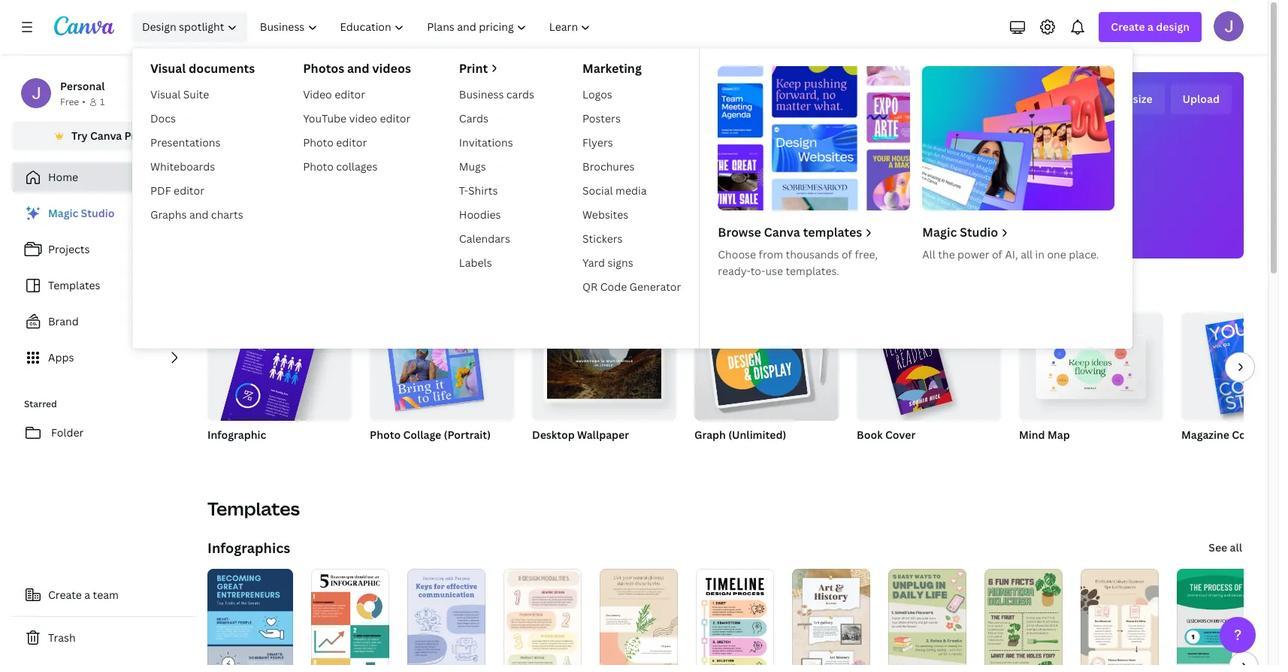 Task type: vqa. For each thing, say whether or not it's contained in the screenshot.
Candle Doodle IMAGE
no



Task type: locate. For each thing, give the bounding box(es) containing it.
0 vertical spatial media
[[616, 183, 647, 198]]

studio inside design spotlight menu
[[960, 224, 999, 241]]

top level navigation element
[[129, 12, 1134, 349]]

2 vertical spatial photo
[[370, 428, 401, 442]]

photo collages
[[303, 159, 378, 174]]

create inside button
[[48, 588, 82, 602]]

create inside dropdown button
[[1112, 20, 1146, 34]]

social inside button
[[698, 234, 725, 247]]

0 horizontal spatial design
[[724, 89, 801, 122]]

1 horizontal spatial presentations
[[611, 234, 672, 247]]

in left "one"
[[1036, 247, 1045, 262]]

presentations down docs link
[[150, 135, 221, 150]]

1 vertical spatial in
[[1216, 447, 1224, 460]]

one
[[1048, 247, 1067, 262]]

photo down photo editor
[[303, 159, 334, 174]]

1 horizontal spatial create
[[1112, 20, 1146, 34]]

photo for photo collages
[[303, 159, 334, 174]]

docs up labels
[[462, 234, 484, 247]]

0 horizontal spatial in
[[1036, 247, 1045, 262]]

media inside design spotlight menu
[[616, 183, 647, 198]]

canva for templates
[[764, 224, 801, 241]]

1 vertical spatial templates
[[208, 496, 300, 521]]

print for print products
[[863, 234, 884, 247]]

0 vertical spatial in
[[1036, 247, 1045, 262]]

0 horizontal spatial docs
[[150, 111, 176, 126]]

studio inside magic studio link
[[81, 206, 115, 220]]

1 horizontal spatial print
[[863, 234, 884, 247]]

0 vertical spatial presentations
[[150, 135, 221, 150]]

0 vertical spatial docs
[[150, 111, 176, 126]]

a for design
[[1148, 20, 1154, 34]]

1 vertical spatial studio
[[960, 224, 999, 241]]

social media down brochures at the left top of page
[[583, 183, 647, 198]]

print up the business
[[459, 60, 488, 77]]

custom size
[[1092, 92, 1153, 106]]

projects link
[[12, 235, 196, 265]]

a
[[1148, 20, 1154, 34], [84, 588, 90, 602]]

infographics
[[208, 539, 290, 557]]

photo down youtube
[[303, 135, 334, 150]]

magic up the
[[923, 224, 958, 241]]

0 vertical spatial whiteboards
[[150, 159, 215, 174]]

0 horizontal spatial social
[[583, 183, 613, 198]]

1 horizontal spatial docs
[[462, 234, 484, 247]]

upload button
[[1171, 84, 1233, 114]]

0 horizontal spatial studio
[[81, 206, 115, 220]]

design left jacob simon image
[[1157, 20, 1190, 34]]

1 horizontal spatial whiteboards
[[530, 234, 586, 247]]

qr code generator
[[583, 280, 682, 294]]

whiteboards inside design spotlight menu
[[150, 159, 215, 174]]

cards
[[507, 87, 535, 102]]

presentations up the yard signs link
[[611, 234, 672, 247]]

editor for video editor
[[335, 87, 366, 102]]

photos
[[303, 60, 345, 77]]

0 horizontal spatial websites
[[583, 208, 629, 222]]

2 visual from the top
[[150, 87, 181, 102]]

ready-
[[718, 264, 751, 278]]

graphs and charts
[[150, 208, 243, 222]]

free,
[[855, 247, 878, 262]]

canva right try
[[90, 129, 122, 143]]

graph (unlimited)
[[695, 428, 787, 442]]

0 horizontal spatial and
[[189, 208, 209, 222]]

templates inside list
[[48, 278, 100, 293]]

in
[[1036, 247, 1045, 262], [1216, 447, 1224, 460]]

editor down youtube video editor link
[[336, 135, 367, 150]]

print up free,
[[863, 234, 884, 247]]

1 vertical spatial and
[[189, 208, 209, 222]]

upload
[[1183, 92, 1221, 106]]

editor up youtube video editor
[[335, 87, 366, 102]]

youtube video editor link
[[297, 107, 417, 131]]

2 cover from the left
[[1233, 428, 1263, 442]]

1 vertical spatial a
[[84, 588, 90, 602]]

design
[[142, 20, 176, 34]]

create left team
[[48, 588, 82, 602]]

all right see
[[1231, 541, 1243, 555]]

1 vertical spatial magic
[[923, 224, 958, 241]]

a up size
[[1148, 20, 1154, 34]]

group for magazine cover
[[1182, 313, 1280, 421]]

magic studio up power
[[923, 224, 999, 241]]

1 vertical spatial docs
[[462, 234, 484, 247]]

0 vertical spatial social media
[[583, 183, 647, 198]]

1 vertical spatial magic studio
[[923, 224, 999, 241]]

0 vertical spatial design
[[1157, 20, 1190, 34]]

pdf editor link
[[144, 179, 261, 203]]

0 vertical spatial templates
[[48, 278, 100, 293]]

0 horizontal spatial ×
[[228, 447, 232, 460]]

1 horizontal spatial in
[[1216, 447, 1224, 460]]

0 horizontal spatial magic studio
[[48, 206, 115, 220]]

0 horizontal spatial canva
[[90, 129, 122, 143]]

1 horizontal spatial and
[[347, 60, 370, 77]]

visual documents
[[150, 60, 255, 77]]

0 horizontal spatial presentations
[[150, 135, 221, 150]]

visual left the 'suite'
[[150, 87, 181, 102]]

editor up the graphs and charts
[[174, 183, 205, 198]]

0 vertical spatial photo
[[303, 135, 334, 150]]

cover
[[886, 428, 916, 442], [1233, 428, 1263, 442]]

visual for visual suite
[[150, 87, 181, 102]]

social media
[[583, 183, 647, 198], [698, 234, 754, 247]]

1 horizontal spatial social
[[698, 234, 725, 247]]

cover inside magazine cover 8.5 × 11 in
[[1233, 428, 1263, 442]]

None search field
[[500, 140, 952, 170]]

1 horizontal spatial of
[[993, 247, 1003, 262]]

websites link
[[577, 203, 688, 227]]

0 vertical spatial create
[[1112, 20, 1146, 34]]

1 of from the left
[[842, 247, 853, 262]]

apps link
[[12, 343, 196, 373]]

8.5
[[1182, 447, 1195, 460]]

infographic group
[[206, 302, 352, 494]]

photo left collage
[[370, 428, 401, 442]]

1 vertical spatial visual
[[150, 87, 181, 102]]

0 horizontal spatial print
[[459, 60, 488, 77]]

templates up infographics link
[[208, 496, 300, 521]]

presentations inside design spotlight menu
[[150, 135, 221, 150]]

print inside button
[[863, 234, 884, 247]]

a inside button
[[84, 588, 90, 602]]

whiteboards up pdf editor
[[150, 159, 215, 174]]

all right ai,
[[1021, 247, 1033, 262]]

1 visual from the top
[[150, 60, 186, 77]]

create for create a design
[[1112, 20, 1146, 34]]

pro
[[124, 129, 142, 143]]

1 vertical spatial photo
[[303, 159, 334, 174]]

docs
[[150, 111, 176, 126], [462, 234, 484, 247]]

0 vertical spatial studio
[[81, 206, 115, 220]]

websites up power
[[959, 234, 999, 247]]

canva inside design spotlight menu
[[764, 224, 801, 241]]

and down pdf editor link
[[189, 208, 209, 222]]

0 horizontal spatial media
[[616, 183, 647, 198]]

group for mind map
[[1020, 307, 1164, 421]]

media
[[616, 183, 647, 198], [727, 234, 754, 247]]

1 horizontal spatial cover
[[1233, 428, 1263, 442]]

0 horizontal spatial a
[[84, 588, 90, 602]]

all
[[1021, 247, 1033, 262], [1231, 541, 1243, 555]]

media inside button
[[727, 234, 754, 247]]

videos
[[372, 60, 411, 77]]

× right "800"
[[228, 447, 232, 460]]

photo
[[303, 135, 334, 150], [303, 159, 334, 174], [370, 428, 401, 442]]

social down brochures at the left top of page
[[583, 183, 613, 198]]

and
[[347, 60, 370, 77], [189, 208, 209, 222]]

docs down visual suite
[[150, 111, 176, 126]]

design spotlight menu
[[132, 48, 1134, 349]]

custom size button
[[1080, 84, 1165, 114]]

graph
[[695, 428, 726, 442]]

magic studio up projects on the top left
[[48, 206, 115, 220]]

1 horizontal spatial design
[[1157, 20, 1190, 34]]

a for team
[[84, 588, 90, 602]]

infographic 800 × 2000 px
[[208, 428, 271, 460]]

magazine cover group
[[1182, 313, 1280, 462]]

0 horizontal spatial whiteboards
[[150, 159, 215, 174]]

magic studio inside list
[[48, 206, 115, 220]]

social media up choose on the right of the page
[[698, 234, 754, 247]]

choose from thousands of free, ready-to-use templates.
[[718, 247, 878, 278]]

group for book cover
[[857, 313, 1002, 421]]

px
[[261, 447, 271, 460]]

0 vertical spatial all
[[1021, 247, 1033, 262]]

videos
[[795, 234, 825, 247]]

1 vertical spatial create
[[48, 588, 82, 602]]

0 horizontal spatial all
[[1021, 247, 1033, 262]]

browse canva templates
[[718, 224, 863, 241]]

marketing
[[583, 60, 642, 77]]

photo inside group
[[370, 428, 401, 442]]

products
[[886, 234, 926, 247]]

1 horizontal spatial social media
[[698, 234, 754, 247]]

1 horizontal spatial media
[[727, 234, 754, 247]]

and for photos
[[347, 60, 370, 77]]

magic inside design spotlight menu
[[923, 224, 958, 241]]

0 vertical spatial magic studio
[[48, 206, 115, 220]]

0 vertical spatial magic
[[48, 206, 78, 220]]

cover right 'magazine'
[[1233, 428, 1263, 442]]

1 horizontal spatial magic studio
[[923, 224, 999, 241]]

0 horizontal spatial of
[[842, 247, 853, 262]]

docs inside button
[[462, 234, 484, 247]]

group for desktop wallpaper
[[532, 313, 677, 421]]

of
[[842, 247, 853, 262], [993, 247, 1003, 262]]

1 vertical spatial media
[[727, 234, 754, 247]]

collages
[[336, 159, 378, 174]]

1 vertical spatial presentations
[[611, 234, 672, 247]]

visual up visual suite
[[150, 60, 186, 77]]

social up choose on the right of the page
[[698, 234, 725, 247]]

invitations link
[[453, 131, 541, 155]]

2 × from the left
[[1197, 447, 1202, 460]]

create up 'custom size'
[[1112, 20, 1146, 34]]

of left free,
[[842, 247, 853, 262]]

0 horizontal spatial templates
[[48, 278, 100, 293]]

0 horizontal spatial cover
[[886, 428, 916, 442]]

1 cover from the left
[[886, 428, 916, 442]]

cover right the book
[[886, 428, 916, 442]]

list
[[12, 199, 196, 373]]

a inside dropdown button
[[1148, 20, 1154, 34]]

1 vertical spatial canva
[[764, 224, 801, 241]]

media up choose on the right of the page
[[727, 234, 754, 247]]

whiteboards
[[150, 159, 215, 174], [530, 234, 586, 247]]

create
[[1112, 20, 1146, 34], [48, 588, 82, 602]]

all inside design spotlight menu
[[1021, 247, 1033, 262]]

0 vertical spatial canva
[[90, 129, 122, 143]]

× inside magazine cover 8.5 × 11 in
[[1197, 447, 1202, 460]]

print inside design spotlight menu
[[459, 60, 488, 77]]

design inside create a design dropdown button
[[1157, 20, 1190, 34]]

brand
[[48, 314, 79, 329]]

1 horizontal spatial canva
[[764, 224, 801, 241]]

1 vertical spatial websites
[[959, 234, 999, 247]]

1 horizontal spatial studio
[[960, 224, 999, 241]]

presentations
[[150, 135, 221, 150], [611, 234, 672, 247]]

0 vertical spatial a
[[1148, 20, 1154, 34]]

1 horizontal spatial magic
[[923, 224, 958, 241]]

in right 11
[[1216, 447, 1224, 460]]

wallpaper
[[578, 428, 630, 442]]

2 of from the left
[[993, 247, 1003, 262]]

× left 11
[[1197, 447, 1202, 460]]

0 horizontal spatial social media
[[583, 183, 647, 198]]

0 horizontal spatial magic
[[48, 206, 78, 220]]

calendars
[[459, 232, 511, 246]]

1 vertical spatial print
[[863, 234, 884, 247]]

suite
[[183, 87, 209, 102]]

1 vertical spatial design
[[724, 89, 801, 122]]

group
[[206, 302, 352, 494], [1020, 307, 1164, 421], [370, 313, 514, 421], [532, 313, 677, 421], [695, 313, 839, 421], [857, 313, 1002, 421], [1182, 313, 1280, 421]]

what will you design today?
[[562, 89, 890, 122]]

0 vertical spatial visual
[[150, 60, 186, 77]]

book cover group
[[857, 313, 1002, 462]]

studio up power
[[960, 224, 999, 241]]

studio down home link
[[81, 206, 115, 220]]

1 horizontal spatial a
[[1148, 20, 1154, 34]]

0 vertical spatial social
[[583, 183, 613, 198]]

calendars link
[[453, 227, 541, 251]]

social media inside design spotlight menu
[[583, 183, 647, 198]]

0 vertical spatial print
[[459, 60, 488, 77]]

of left ai,
[[993, 247, 1003, 262]]

the
[[939, 247, 956, 262]]

magic down home
[[48, 206, 78, 220]]

magic inside list
[[48, 206, 78, 220]]

templates
[[48, 278, 100, 293], [208, 496, 300, 521]]

design right you
[[724, 89, 801, 122]]

starred
[[24, 398, 57, 411]]

canva inside button
[[90, 129, 122, 143]]

mind map group
[[1020, 307, 1164, 462]]

1 horizontal spatial websites
[[959, 234, 999, 247]]

1 horizontal spatial ×
[[1197, 447, 1202, 460]]

editor for photo editor
[[336, 135, 367, 150]]

will
[[631, 89, 669, 122]]

0 horizontal spatial create
[[48, 588, 82, 602]]

magic studio inside design spotlight menu
[[923, 224, 999, 241]]

websites up the stickers
[[583, 208, 629, 222]]

print products button
[[863, 180, 926, 259]]

websites button
[[959, 180, 999, 259]]

group for graph (unlimited)
[[695, 313, 839, 421]]

0 vertical spatial and
[[347, 60, 370, 77]]

0 vertical spatial websites
[[583, 208, 629, 222]]

media down brochures "link"
[[616, 183, 647, 198]]

1 × from the left
[[228, 447, 232, 460]]

templates down projects on the top left
[[48, 278, 100, 293]]

of inside choose from thousands of free, ready-to-use templates.
[[842, 247, 853, 262]]

1 horizontal spatial templates
[[208, 496, 300, 521]]

whiteboards up yard
[[530, 234, 586, 247]]

canva up from
[[764, 224, 801, 241]]

1 horizontal spatial all
[[1231, 541, 1243, 555]]

desktop wallpaper
[[532, 428, 630, 442]]

magazine cover 8.5 × 11 in
[[1182, 428, 1263, 460]]

1 vertical spatial social
[[698, 234, 725, 247]]

a left team
[[84, 588, 90, 602]]

and up video editor link
[[347, 60, 370, 77]]

social media button
[[698, 180, 754, 259]]



Task type: describe. For each thing, give the bounding box(es) containing it.
create for create a team
[[48, 588, 82, 602]]

ai,
[[1006, 247, 1019, 262]]

graphs
[[150, 208, 187, 222]]

trash link
[[12, 623, 196, 654]]

(unlimited)
[[729, 428, 787, 442]]

projects
[[48, 242, 90, 256]]

websites inside the 'websites' 'link'
[[583, 208, 629, 222]]

photo editor link
[[297, 131, 417, 155]]

from
[[759, 247, 784, 262]]

trash
[[48, 631, 76, 645]]

photo for photo editor
[[303, 135, 334, 150]]

yard signs
[[583, 256, 634, 270]]

magic studio link
[[12, 199, 196, 229]]

business cards
[[459, 87, 535, 102]]

labels
[[459, 256, 492, 270]]

group for photo collage (portrait)
[[370, 313, 514, 421]]

800
[[208, 447, 226, 460]]

print products
[[863, 234, 926, 247]]

graph (unlimited) group
[[695, 313, 839, 462]]

folder link
[[12, 418, 196, 448]]

1 vertical spatial whiteboards
[[530, 234, 586, 247]]

stickers
[[583, 232, 623, 246]]

and for graphs
[[189, 208, 209, 222]]

docs link
[[144, 107, 261, 131]]

shirts
[[469, 183, 498, 198]]

video editor
[[303, 87, 366, 102]]

apps
[[48, 350, 74, 365]]

800 × 2000 px button
[[208, 447, 286, 462]]

try canva pro
[[71, 129, 142, 143]]

free
[[60, 96, 79, 108]]

1
[[100, 96, 105, 108]]

1 vertical spatial social media
[[698, 234, 754, 247]]

see all link
[[1208, 533, 1245, 563]]

video
[[349, 111, 378, 126]]

brochures link
[[577, 155, 688, 179]]

docs button
[[455, 180, 491, 259]]

business
[[459, 87, 504, 102]]

labels link
[[453, 251, 541, 275]]

× inside "infographic 800 × 2000 px"
[[228, 447, 232, 460]]

photos and videos
[[303, 60, 411, 77]]

print for print
[[459, 60, 488, 77]]

visual suite link
[[144, 83, 261, 107]]

qr
[[583, 280, 598, 294]]

of for browse canva templates
[[842, 247, 853, 262]]

in inside magazine cover 8.5 × 11 in
[[1216, 447, 1224, 460]]

what
[[562, 89, 626, 122]]

use
[[766, 264, 784, 278]]

spotlight
[[179, 20, 224, 34]]

mugs link
[[453, 155, 541, 179]]

group for infographic
[[206, 302, 352, 494]]

presentations link
[[144, 131, 261, 155]]

list containing magic studio
[[12, 199, 196, 373]]

(portrait)
[[444, 428, 491, 442]]

in inside design spotlight menu
[[1036, 247, 1045, 262]]

photo collage (portrait)
[[370, 428, 491, 442]]

home
[[48, 170, 78, 184]]

logos
[[583, 87, 613, 102]]

templates
[[804, 224, 863, 241]]

custom
[[1092, 92, 1131, 106]]

design spotlight
[[142, 20, 224, 34]]

docs inside design spotlight menu
[[150, 111, 176, 126]]

templates.
[[786, 264, 840, 278]]

charts
[[211, 208, 243, 222]]

create a design
[[1112, 20, 1190, 34]]

presentations button
[[611, 180, 672, 259]]

visual for visual documents
[[150, 60, 186, 77]]

cover for magazine cover 8.5 × 11 in
[[1233, 428, 1263, 442]]

infographic
[[208, 428, 266, 442]]

yard signs link
[[577, 251, 688, 275]]

cover for book cover
[[886, 428, 916, 442]]

browse
[[718, 224, 762, 241]]

desktop wallpaper group
[[532, 313, 677, 462]]

posters
[[583, 111, 621, 126]]

1 vertical spatial all
[[1231, 541, 1243, 555]]

mind
[[1020, 428, 1046, 442]]

jacob simon image
[[1215, 11, 1245, 41]]

pdf editor
[[150, 183, 205, 198]]

generator
[[630, 280, 682, 294]]

hoodies
[[459, 208, 501, 222]]

try
[[71, 129, 88, 143]]

photo collages link
[[297, 155, 417, 179]]

photo for photo collage (portrait)
[[370, 428, 401, 442]]

personal
[[60, 79, 105, 93]]

2000
[[234, 447, 258, 460]]

t-shirts
[[459, 183, 498, 198]]

editor for pdf editor
[[174, 183, 205, 198]]

yard
[[583, 256, 605, 270]]

photo editor
[[303, 135, 367, 150]]

video editor link
[[297, 83, 417, 107]]

see
[[1210, 541, 1228, 555]]

social inside design spotlight menu
[[583, 183, 613, 198]]

business cards link
[[453, 83, 541, 107]]

graphs and charts link
[[144, 203, 261, 227]]

canva for pro
[[90, 129, 122, 143]]

11
[[1204, 447, 1214, 460]]

editor right "video"
[[380, 111, 411, 126]]

create a team button
[[12, 581, 196, 611]]

posters link
[[577, 107, 688, 131]]

see all
[[1210, 541, 1243, 555]]

free •
[[60, 96, 86, 108]]

photo collage (portrait) group
[[370, 313, 514, 462]]

hoodies link
[[453, 203, 541, 227]]

stickers link
[[577, 227, 688, 251]]

place.
[[1070, 247, 1100, 262]]

of for magic studio
[[993, 247, 1003, 262]]

size
[[1134, 92, 1153, 106]]

collage
[[403, 428, 442, 442]]

thousands
[[786, 247, 840, 262]]

magazine
[[1182, 428, 1230, 442]]

cards
[[459, 111, 489, 126]]

try canva pro button
[[12, 122, 196, 150]]



